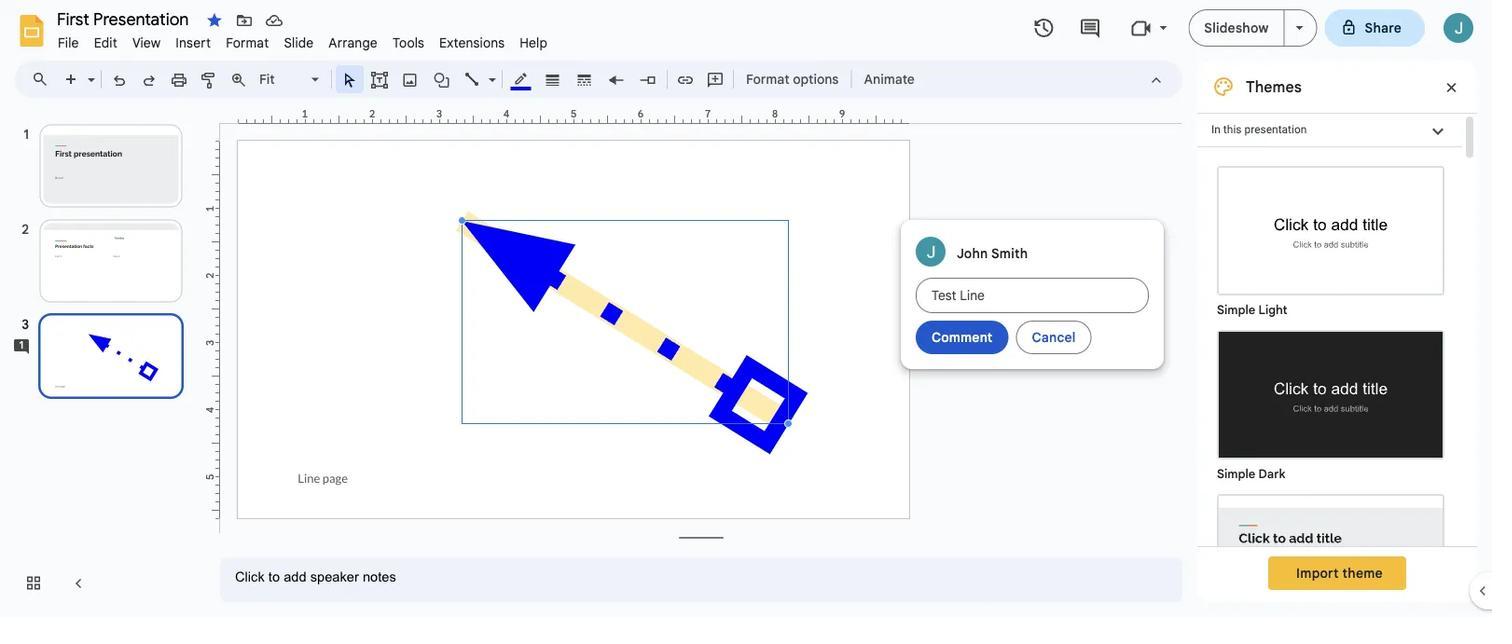 Task type: vqa. For each thing, say whether or not it's contained in the screenshot.
Simple
yes



Task type: locate. For each thing, give the bounding box(es) containing it.
menu bar containing file
[[50, 24, 555, 55]]

option group containing simple light
[[1197, 147, 1462, 617]]

in this presentation tab
[[1197, 113, 1462, 147]]

menu bar inside menu bar banner
[[50, 24, 555, 55]]

john smith
[[957, 245, 1028, 262]]

list containing john smith
[[901, 220, 1164, 369]]

share button
[[1325, 9, 1425, 47]]

1 simple from the top
[[1217, 303, 1255, 318]]

option group
[[1197, 147, 1462, 617]]

Star checkbox
[[201, 7, 228, 34]]

simple left dark
[[1217, 467, 1255, 482]]

cancel button
[[1016, 321, 1092, 354]]

presentation options image
[[1296, 26, 1303, 30]]

format
[[226, 35, 269, 51], [746, 71, 790, 87]]

menu bar
[[50, 24, 555, 55]]

simple left light
[[1217, 303, 1255, 318]]

new slide with layout image
[[83, 67, 95, 74]]

list
[[901, 220, 1164, 369]]

dark
[[1259, 467, 1286, 482]]

in
[[1211, 123, 1221, 136]]

format down "star" checkbox
[[226, 35, 269, 51]]

insert image image
[[400, 66, 421, 92]]

extensions menu item
[[432, 32, 512, 54]]

tools menu item
[[385, 32, 432, 54]]

Rename text field
[[50, 7, 200, 30]]

Simple Dark radio
[[1208, 321, 1454, 485]]

1 vertical spatial format
[[746, 71, 790, 87]]

format for format options
[[746, 71, 790, 87]]

share
[[1365, 20, 1402, 36]]

0 vertical spatial simple
[[1217, 303, 1255, 318]]

1 vertical spatial simple
[[1217, 467, 1255, 482]]

simple inside simple light radio
[[1217, 303, 1255, 318]]

help
[[520, 35, 548, 51]]

1 horizontal spatial format
[[746, 71, 790, 87]]

themes section
[[1197, 61, 1477, 617]]

menu bar banner
[[0, 0, 1492, 617]]

format options
[[746, 71, 839, 87]]

format inside 'button'
[[746, 71, 790, 87]]

comment button
[[916, 321, 1009, 354]]

Simple Light radio
[[1208, 157, 1454, 617]]

smith
[[991, 245, 1028, 262]]

0 horizontal spatial format
[[226, 35, 269, 51]]

presentation
[[1244, 123, 1307, 136]]

0 vertical spatial format
[[226, 35, 269, 51]]

navigation
[[0, 105, 205, 617]]

arrange menu item
[[321, 32, 385, 54]]

format inside menu item
[[226, 35, 269, 51]]

theme
[[1342, 565, 1383, 581]]

simple inside simple dark option
[[1217, 467, 1255, 482]]

simple
[[1217, 303, 1255, 318], [1217, 467, 1255, 482]]

shape image
[[431, 66, 453, 92]]

in this presentation
[[1211, 123, 1307, 136]]

animate button
[[856, 65, 923, 93]]

format menu item
[[218, 32, 276, 54]]

animate
[[864, 71, 915, 87]]

format for format
[[226, 35, 269, 51]]

Zoom field
[[254, 66, 327, 93]]

arrange
[[329, 35, 378, 51]]

2 simple from the top
[[1217, 467, 1255, 482]]

format left options
[[746, 71, 790, 87]]

this
[[1223, 123, 1242, 136]]

Menus field
[[23, 66, 64, 92]]

simple for simple dark
[[1217, 467, 1255, 482]]



Task type: describe. For each thing, give the bounding box(es) containing it.
view
[[132, 35, 161, 51]]

border color: blue image
[[511, 66, 532, 90]]

streamline image
[[1219, 496, 1443, 617]]

help menu item
[[512, 32, 555, 54]]

edit menu item
[[86, 32, 125, 54]]

file menu item
[[50, 32, 86, 54]]

test
[[932, 287, 956, 304]]

tools
[[393, 35, 424, 51]]

import theme button
[[1268, 557, 1406, 590]]

view menu item
[[125, 32, 168, 54]]

import
[[1296, 565, 1339, 581]]

extensions
[[439, 35, 505, 51]]

edit
[[94, 35, 117, 51]]

Zoom text field
[[256, 66, 309, 92]]

import theme
[[1296, 565, 1383, 581]]

list inside themes application
[[901, 220, 1164, 369]]

file
[[58, 35, 79, 51]]

slideshow button
[[1188, 9, 1285, 47]]

line
[[960, 287, 985, 304]]

line end list. arrow style: hollow square selected. option
[[637, 66, 659, 92]]

comment
[[932, 329, 993, 346]]

line weight list. 24px selected. option
[[542, 66, 564, 92]]

light
[[1259, 303, 1287, 318]]

navigation inside themes application
[[0, 105, 205, 617]]

line dash list. line dash: dot selected. option
[[574, 66, 595, 92]]

insert
[[176, 35, 211, 51]]

cancel
[[1032, 329, 1076, 346]]

simple for simple light
[[1217, 303, 1255, 318]]

slideshow
[[1204, 20, 1269, 36]]

Comment draft text field
[[916, 278, 1149, 313]]

slide
[[284, 35, 314, 51]]

format options button
[[738, 65, 847, 93]]

themes application
[[0, 0, 1492, 617]]

option group inside themes section
[[1197, 147, 1462, 617]]

john
[[957, 245, 988, 262]]

main toolbar
[[55, 65, 924, 93]]

simple light
[[1217, 303, 1287, 318]]

insert menu item
[[168, 32, 218, 54]]

slide menu item
[[276, 32, 321, 54]]

Streamline radio
[[1208, 485, 1454, 617]]

simple dark
[[1217, 467, 1286, 482]]

line start list. arrow style: filled arrow selected. option
[[606, 66, 627, 92]]

themes
[[1246, 77, 1302, 96]]

options
[[793, 71, 839, 87]]

john smith image
[[916, 237, 946, 267]]

test line
[[932, 287, 985, 304]]



